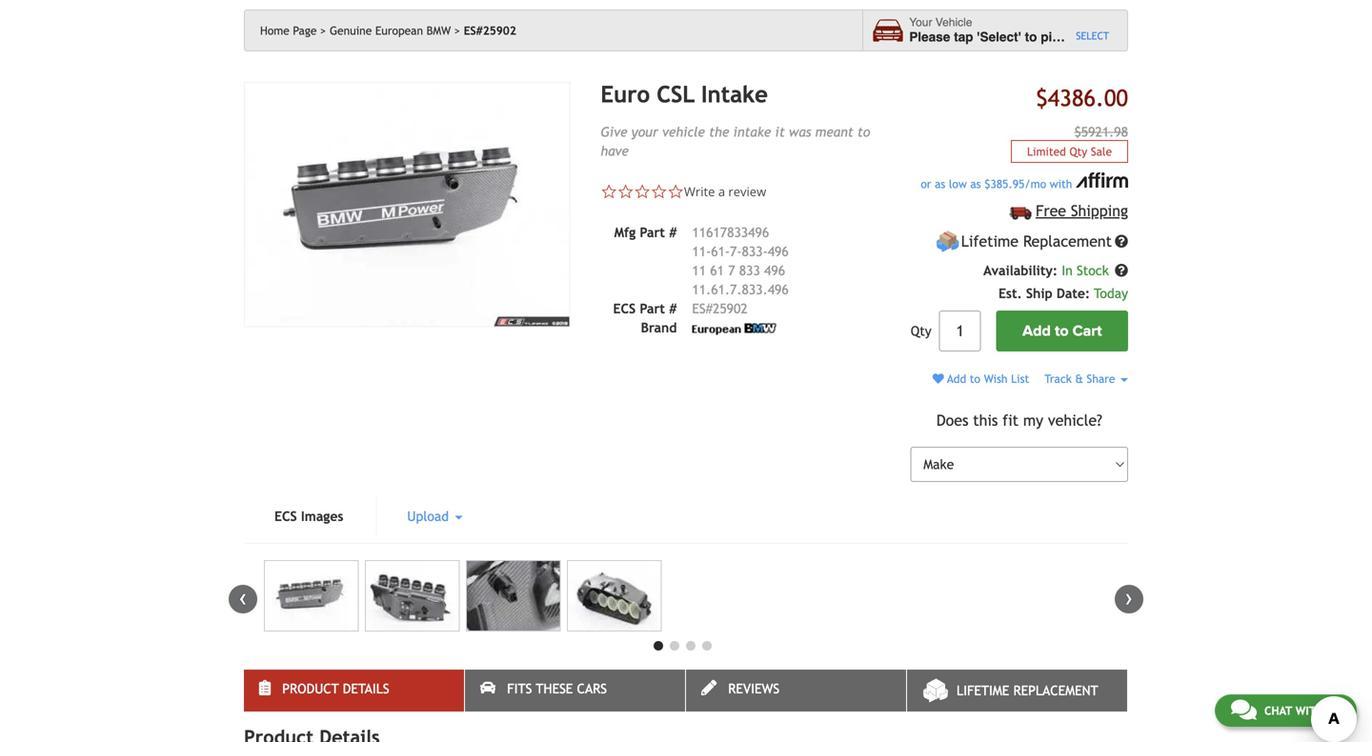Task type: locate. For each thing, give the bounding box(es) containing it.
to inside give your vehicle the intake it was meant to have
[[858, 124, 871, 140]]

0 vertical spatial add
[[1023, 322, 1052, 340]]

empty star image up mfg
[[618, 183, 634, 200]]

#
[[670, 225, 677, 240], [670, 301, 677, 316]]

add
[[1023, 322, 1052, 340], [948, 372, 967, 386]]

61-
[[712, 244, 730, 259]]

the
[[710, 124, 730, 140]]

csl
[[657, 81, 695, 108]]

1 as from the left
[[935, 177, 946, 190]]

question circle image
[[1116, 235, 1129, 248], [1116, 264, 1129, 277]]

lifetime replacement
[[962, 233, 1113, 250], [957, 684, 1099, 699]]

0 vertical spatial a
[[1071, 30, 1078, 44]]

0 horizontal spatial as
[[935, 177, 946, 190]]

1 vertical spatial #
[[670, 301, 677, 316]]

0 vertical spatial ecs
[[614, 301, 636, 316]]

chat with us
[[1265, 705, 1342, 718]]

ecs images link
[[244, 498, 374, 536]]

0 vertical spatial #
[[670, 225, 677, 240]]

share
[[1087, 372, 1116, 386]]

question circle image up today on the right top of the page
[[1116, 264, 1129, 277]]

add inside button
[[1023, 322, 1052, 340]]

to left cart
[[1055, 322, 1069, 340]]

ecs
[[614, 301, 636, 316], [275, 509, 297, 524]]

ecs left images
[[275, 509, 297, 524]]

vehicle left the at the right of the page
[[663, 124, 706, 140]]

0 vertical spatial qty
[[1070, 145, 1088, 158]]

2 part from the top
[[640, 301, 666, 316]]

empty star image left write
[[651, 183, 668, 200]]

please
[[910, 30, 951, 44]]

1 vertical spatial ecs
[[275, 509, 297, 524]]

reviews
[[729, 682, 780, 697]]

es#25902 - 11617833496 - euro csl intake - give your vehicle the intake it was meant to have - genuine european bmw - bmw image
[[244, 82, 571, 328], [264, 561, 359, 632], [365, 561, 460, 632], [466, 561, 561, 632], [567, 561, 662, 632]]

my
[[1024, 412, 1044, 430]]

part right mfg
[[640, 225, 666, 240]]

1 vertical spatial question circle image
[[1116, 264, 1129, 277]]

fit
[[1003, 412, 1019, 430]]

› link
[[1116, 585, 1144, 614]]

question circle image for in stock
[[1116, 264, 1129, 277]]

a right write
[[719, 183, 726, 200]]

product details
[[282, 682, 390, 697]]

3 empty star image from the left
[[651, 183, 668, 200]]

as
[[935, 177, 946, 190], [971, 177, 982, 190]]

tap
[[954, 30, 974, 44]]

to right meant at the top right of page
[[858, 124, 871, 140]]

‹ link
[[229, 585, 257, 614]]

write a review link
[[685, 183, 767, 200]]

to inside the your vehicle please tap 'select' to pick a vehicle
[[1026, 30, 1038, 44]]

a inside the your vehicle please tap 'select' to pick a vehicle
[[1071, 30, 1078, 44]]

stock
[[1077, 263, 1110, 278]]

qty
[[1070, 145, 1088, 158], [911, 324, 932, 339]]

vehicle?
[[1049, 412, 1103, 430]]

2 # from the top
[[670, 301, 677, 316]]

chat
[[1265, 705, 1293, 718]]

0 vertical spatial replacement
[[1024, 233, 1113, 250]]

1 vertical spatial lifetime
[[957, 684, 1010, 699]]

genuine european bmw
[[330, 24, 451, 37]]

0 vertical spatial question circle image
[[1116, 235, 1129, 248]]

question circle image down shipping
[[1116, 235, 1129, 248]]

1 vertical spatial add
[[948, 372, 967, 386]]

1 horizontal spatial empty star image
[[668, 183, 685, 200]]

as left $
[[971, 177, 982, 190]]

was
[[789, 124, 812, 140]]

review
[[729, 183, 767, 200]]

product details link
[[244, 670, 464, 712]]

does this fit my vehicle?
[[937, 412, 1103, 430]]

vehicle inside the your vehicle please tap 'select' to pick a vehicle
[[1082, 30, 1126, 44]]

fits these cars link
[[465, 670, 686, 712]]

1 vertical spatial qty
[[911, 324, 932, 339]]

upload button
[[377, 498, 493, 536]]

cart
[[1073, 322, 1103, 340]]

free
[[1036, 202, 1067, 220]]

‹
[[239, 585, 247, 611]]

0 horizontal spatial ecs
[[275, 509, 297, 524]]

a
[[1071, 30, 1078, 44], [719, 183, 726, 200]]

1 vertical spatial replacement
[[1014, 684, 1099, 699]]

0 vertical spatial part
[[640, 225, 666, 240]]

0 horizontal spatial empty star image
[[634, 183, 651, 200]]

2 empty star image from the left
[[668, 183, 685, 200]]

1 horizontal spatial qty
[[1070, 145, 1088, 158]]

0 horizontal spatial with
[[1050, 177, 1073, 190]]

4386.00
[[1049, 85, 1129, 112]]

0 vertical spatial with
[[1050, 177, 1073, 190]]

empty star image
[[634, 183, 651, 200], [668, 183, 685, 200]]

give
[[601, 124, 628, 140]]

with right /mo
[[1050, 177, 1073, 190]]

this
[[974, 412, 999, 430]]

as right "or"
[[935, 177, 946, 190]]

25902
[[713, 301, 748, 316]]

sale
[[1092, 145, 1113, 158]]

vehicle inside give your vehicle the intake it was meant to have
[[663, 124, 706, 140]]

a right the pick
[[1071, 30, 1078, 44]]

to left the pick
[[1026, 30, 1038, 44]]

1 part from the top
[[640, 225, 666, 240]]

to inside add to cart button
[[1055, 322, 1069, 340]]

1 horizontal spatial as
[[971, 177, 982, 190]]

your vehicle please tap 'select' to pick a vehicle
[[910, 16, 1126, 44]]

add for add to wish list
[[948, 372, 967, 386]]

385.95
[[991, 177, 1025, 190]]

1 horizontal spatial vehicle
[[1082, 30, 1126, 44]]

this product is lifetime replacement eligible image
[[936, 230, 960, 254]]

2 question circle image from the top
[[1116, 264, 1129, 277]]

1 question circle image from the top
[[1116, 235, 1129, 248]]

have
[[601, 143, 629, 159]]

11617833496
[[693, 225, 770, 240]]

# up "brand"
[[670, 301, 677, 316]]

1 vertical spatial a
[[719, 183, 726, 200]]

# right mfg
[[670, 225, 677, 240]]

meant
[[816, 124, 854, 140]]

vehicle right the pick
[[1082, 30, 1126, 44]]

ecs images
[[275, 509, 344, 524]]

home
[[260, 24, 290, 37]]

1 vertical spatial with
[[1296, 705, 1324, 718]]

0 horizontal spatial add
[[948, 372, 967, 386]]

fits
[[507, 682, 532, 697]]

1 # from the top
[[670, 225, 677, 240]]

1 horizontal spatial add
[[1023, 322, 1052, 340]]

add right the heart icon
[[948, 372, 967, 386]]

with left us on the bottom right of page
[[1296, 705, 1324, 718]]

part
[[640, 225, 666, 240], [640, 301, 666, 316]]

'select'
[[978, 30, 1022, 44]]

0 horizontal spatial vehicle
[[663, 124, 706, 140]]

1 vertical spatial vehicle
[[663, 124, 706, 140]]

1 vertical spatial lifetime replacement
[[957, 684, 1099, 699]]

genuine european bmw image
[[693, 323, 777, 335]]

1 vertical spatial part
[[640, 301, 666, 316]]

replacement
[[1024, 233, 1113, 250], [1014, 684, 1099, 699]]

add down ship
[[1023, 322, 1052, 340]]

None text field
[[940, 311, 982, 352]]

empty star image
[[601, 183, 618, 200], [618, 183, 634, 200], [651, 183, 668, 200]]

these
[[536, 682, 573, 697]]

to
[[1026, 30, 1038, 44], [858, 124, 871, 140], [1055, 322, 1069, 340], [970, 372, 981, 386]]

chat with us link
[[1216, 695, 1358, 727]]

empty star image down have
[[601, 183, 618, 200]]

or
[[921, 177, 932, 190]]

euro csl intake
[[601, 81, 768, 108]]

0 vertical spatial vehicle
[[1082, 30, 1126, 44]]

1 horizontal spatial ecs
[[614, 301, 636, 316]]

brand
[[641, 320, 677, 336]]

1 horizontal spatial a
[[1071, 30, 1078, 44]]

track & share button
[[1045, 372, 1129, 386]]

pick
[[1041, 30, 1067, 44]]

does
[[937, 412, 969, 430]]

part up "brand"
[[640, 301, 666, 316]]

ecs left es# 25902 brand
[[614, 301, 636, 316]]



Task type: vqa. For each thing, say whether or not it's contained in the screenshot.
Cart
yes



Task type: describe. For each thing, give the bounding box(es) containing it.
# inside 11617833496 11-61-7-833-496 11 61 7 833 496 11.61.7.833.496 ecs part #
[[670, 301, 677, 316]]

it
[[776, 124, 785, 140]]

list
[[1012, 372, 1030, 386]]

product
[[282, 682, 339, 697]]

0 horizontal spatial qty
[[911, 324, 932, 339]]

add to wish list
[[945, 372, 1030, 386]]

bmw
[[427, 24, 451, 37]]

low
[[950, 177, 968, 190]]

to left wish
[[970, 372, 981, 386]]

0 vertical spatial lifetime
[[962, 233, 1019, 250]]

es# 25902 brand
[[641, 301, 748, 336]]

2 empty star image from the left
[[618, 183, 634, 200]]

qty inside $5921.98 limited qty sale
[[1070, 145, 1088, 158]]

write
[[685, 183, 716, 200]]

1 empty star image from the left
[[634, 183, 651, 200]]

images
[[301, 509, 344, 524]]

11617833496 11-61-7-833-496 11 61 7 833 496 11.61.7.833.496 ecs part #
[[614, 225, 789, 316]]

track & share
[[1045, 372, 1119, 386]]

genuine
[[330, 24, 372, 37]]

home page link
[[260, 24, 326, 37]]

›
[[1126, 585, 1134, 611]]

part inside 11617833496 11-61-7-833-496 11 61 7 833 496 11.61.7.833.496 ecs part #
[[640, 301, 666, 316]]

add to cart
[[1023, 322, 1103, 340]]

1 horizontal spatial with
[[1296, 705, 1324, 718]]

intake
[[734, 124, 772, 140]]

or as low as $385.95/mo with  - affirm financing (opens in modal) element
[[911, 173, 1129, 193]]

with inside 'element'
[[1050, 177, 1073, 190]]

&
[[1076, 372, 1084, 386]]

lifetime inside the lifetime replacement link
[[957, 684, 1010, 699]]

or as low as $ 385.95 /mo with
[[921, 177, 1076, 190]]

ecs inside 11617833496 11-61-7-833-496 11 61 7 833 496 11.61.7.833.496 ecs part #
[[614, 301, 636, 316]]

european
[[376, 24, 423, 37]]

select
[[1077, 30, 1110, 42]]

ship
[[1027, 286, 1053, 301]]

us
[[1328, 705, 1342, 718]]

wish
[[985, 372, 1008, 386]]

details
[[343, 682, 390, 697]]

0 horizontal spatial a
[[719, 183, 726, 200]]

free shipping
[[1036, 202, 1129, 220]]

1 empty star image from the left
[[601, 183, 618, 200]]

intake
[[702, 81, 768, 108]]

7-
[[730, 244, 742, 259]]

0 vertical spatial lifetime replacement
[[962, 233, 1113, 250]]

add to wish list link
[[933, 372, 1030, 386]]

mfg
[[615, 225, 636, 240]]

add to cart button
[[997, 311, 1129, 352]]

11 61 7 833 496
[[693, 263, 786, 278]]

vehicle
[[936, 16, 973, 29]]

es#
[[693, 301, 713, 316]]

limited
[[1028, 145, 1067, 158]]

496
[[768, 244, 789, 259]]

lifetime replacement inside the lifetime replacement link
[[957, 684, 1099, 699]]

page
[[293, 24, 317, 37]]

est. ship date: today
[[999, 286, 1129, 301]]

home page
[[260, 24, 317, 37]]

833-
[[742, 244, 768, 259]]

shipping
[[1072, 202, 1129, 220]]

your
[[910, 16, 933, 29]]

11.61.7.833.496
[[693, 282, 789, 297]]

write a review
[[685, 183, 767, 200]]

free shipping image
[[1010, 206, 1032, 220]]

your
[[632, 124, 659, 140]]

add for add to cart
[[1023, 322, 1052, 340]]

availability: in stock
[[984, 263, 1114, 278]]

/mo
[[1025, 177, 1047, 190]]

heart image
[[933, 373, 945, 385]]

mfg part #
[[615, 225, 677, 240]]

11-
[[693, 244, 712, 259]]

$5921.98
[[1075, 124, 1129, 139]]

availability:
[[984, 263, 1058, 278]]

upload
[[408, 509, 453, 524]]

ecs inside ecs images link
[[275, 509, 297, 524]]

reviews link
[[686, 670, 907, 712]]

give your vehicle the intake it was meant to have
[[601, 124, 871, 159]]

today
[[1095, 286, 1129, 301]]

lifetime replacement link
[[908, 670, 1128, 712]]

date:
[[1057, 286, 1091, 301]]

euro
[[601, 81, 650, 108]]

$5921.98 limited qty sale
[[1028, 124, 1129, 158]]

2 as from the left
[[971, 177, 982, 190]]

replacement inside the lifetime replacement link
[[1014, 684, 1099, 699]]

est.
[[999, 286, 1023, 301]]

comments image
[[1232, 699, 1258, 722]]

select link
[[1077, 29, 1110, 44]]

question circle image for lifetime replacement
[[1116, 235, 1129, 248]]

$
[[985, 177, 991, 190]]

genuine european bmw link
[[330, 24, 461, 37]]



